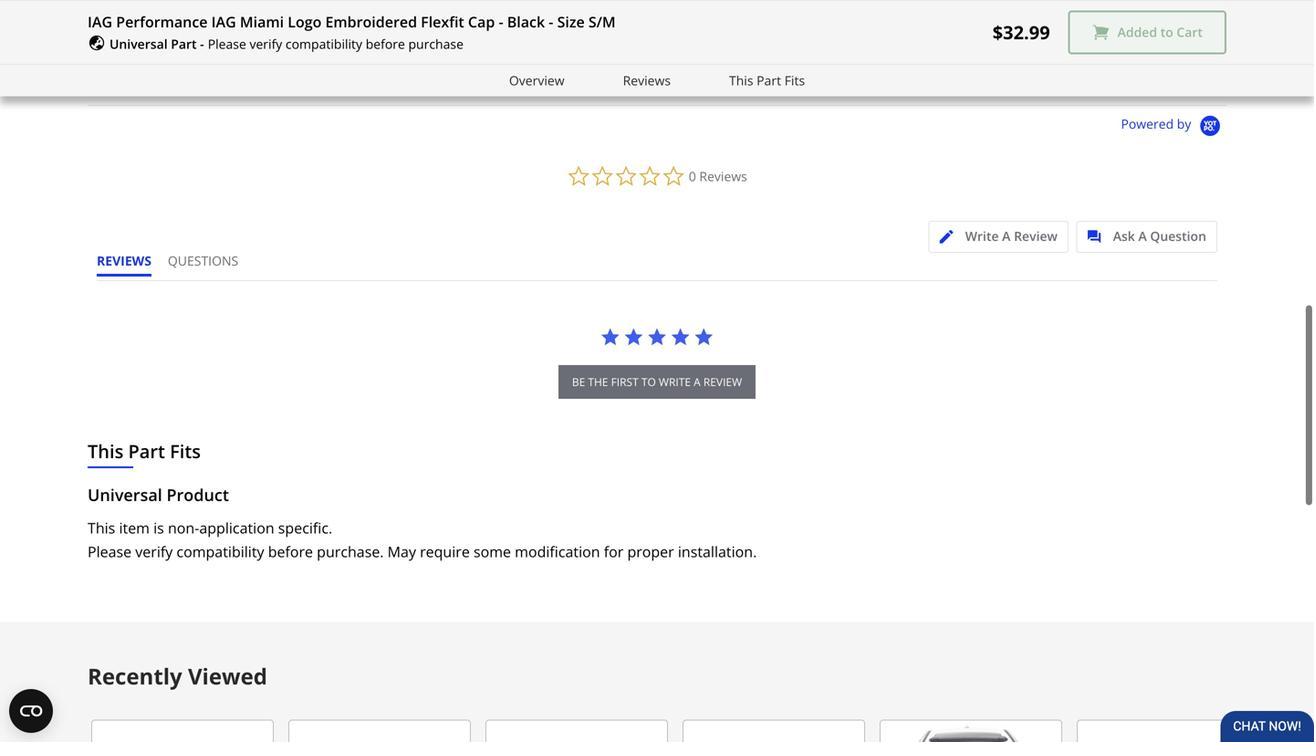 Task type: describe. For each thing, give the bounding box(es) containing it.
powered
[[1122, 115, 1174, 132]]

black
[[507, 12, 545, 31]]

dialog image
[[1088, 230, 1111, 244]]

0 vertical spatial verify
[[250, 35, 282, 52]]

1 vertical spatial this part fits
[[88, 439, 201, 464]]

proper
[[628, 542, 674, 561]]

star image down fumoto
[[326, 47, 339, 61]]

the
[[588, 374, 608, 389]]

0 vertical spatial reviews
[[623, 71, 671, 89]]

verify inside the this item is non-application specific. please verify compatibility before purchase. may require some modification for proper installation.
[[135, 542, 173, 561]]

1 horizontal spatial to
[[1161, 23, 1174, 41]]

+...
[[1196, 29, 1212, 46]]

back...
[[318, 29, 353, 46]]

purchase.
[[317, 542, 384, 561]]

star image down quick on the left of page
[[367, 47, 380, 61]]

a for ask
[[1139, 227, 1147, 245]]

fumoto quick engine oil drain valve...
[[312, 29, 523, 46]]

compatibility inside the this item is non-application specific. please verify compatibility before purchase. may require some modification for proper installation.
[[177, 542, 264, 561]]

(7) for quick
[[380, 46, 393, 61]]

oil inside the subaru oem oil filter - 2015+ wrx link
[[559, 29, 575, 46]]

tomei expreme ti titantium cat-back... link
[[137, 0, 353, 46]]

1 vertical spatial reviews
[[700, 168, 748, 185]]

quick
[[358, 29, 389, 46]]

overview
[[509, 71, 565, 89]]

(7) for expreme
[[205, 46, 218, 61]]

valve...
[[484, 29, 523, 46]]

koyo
[[1187, 29, 1214, 46]]

recently
[[88, 661, 182, 691]]

first
[[611, 374, 639, 389]]

please inside the this item is non-application specific. please verify compatibility before purchase. may require some modification for proper installation.
[[88, 542, 132, 561]]

added to cart
[[1118, 23, 1203, 41]]

purchase
[[409, 35, 464, 52]]

koyo aluminum racing 
[[1187, 29, 1315, 46]]

star image down subispeed
[[1053, 47, 1067, 61]]

powered by
[[1122, 115, 1195, 132]]

0 vertical spatial please
[[208, 35, 246, 52]]

reviews
[[97, 252, 151, 269]]

tab list containing reviews
[[97, 252, 255, 280]]

subaru oem oil filter - 2015+ wrx link
[[487, 0, 678, 46]]

for
[[604, 542, 624, 561]]

- left size
[[549, 12, 554, 31]]

3 total reviews element
[[1187, 46, 1315, 61]]

subispeed facelift jdm style drl +... link
[[1012, 0, 1212, 46]]

write a review button
[[929, 221, 1069, 253]]

application
[[199, 518, 274, 538]]

wrx
[[653, 29, 678, 46]]

universal product
[[88, 484, 229, 506]]

item
[[119, 518, 150, 538]]

facelift
[[1073, 29, 1113, 46]]

open widget image
[[9, 689, 53, 733]]

fumoto quick engine oil drain valve... link
[[312, 0, 523, 46]]

oem
[[530, 29, 556, 46]]

expreme
[[174, 29, 224, 46]]

subispeed
[[1012, 29, 1070, 46]]

ask
[[1114, 227, 1136, 245]]

- right cap
[[499, 12, 504, 31]]

star image up write on the bottom of the page
[[671, 327, 691, 347]]

logo
[[288, 12, 322, 31]]

1 vertical spatial this
[[88, 439, 124, 464]]

racing
[[1278, 29, 1314, 46]]

universal part - please verify compatibility before purchase
[[110, 35, 464, 52]]

tomei
[[137, 29, 171, 46]]

product
[[167, 484, 229, 506]]

star image down back...
[[339, 47, 353, 61]]

aluminum
[[1217, 29, 1275, 46]]

drain
[[451, 29, 481, 46]]

7 total reviews element for expreme
[[137, 46, 283, 61]]

part inside 'link'
[[757, 71, 782, 89]]

overview link
[[509, 70, 565, 91]]

subaru
[[487, 29, 527, 46]]

ask a question
[[1114, 227, 1207, 245]]

question
[[1151, 227, 1207, 245]]

filter
[[578, 29, 606, 46]]

write no frame image
[[940, 230, 963, 244]]

be the first to write a review
[[572, 374, 742, 389]]

a
[[694, 374, 701, 389]]

universal for universal part - please verify compatibility before purchase
[[110, 35, 168, 52]]

specific.
[[278, 518, 333, 538]]

cap
[[468, 12, 495, 31]]

1 vertical spatial fits
[[170, 439, 201, 464]]

1 total reviews element
[[1012, 46, 1158, 61]]

write a review
[[966, 227, 1058, 245]]

flexfit
[[421, 12, 464, 31]]



Task type: locate. For each thing, give the bounding box(es) containing it.
fumoto
[[312, 29, 355, 46]]

1 vertical spatial verify
[[135, 542, 173, 561]]

a right write
[[1003, 227, 1011, 245]]

subispeed facelift jdm style drl +...
[[1012, 29, 1212, 46]]

star image down tomei at left
[[137, 47, 151, 61]]

-
[[499, 12, 504, 31], [549, 12, 554, 31], [609, 29, 612, 46], [200, 35, 204, 52]]

0 horizontal spatial this part fits
[[88, 439, 201, 464]]

0 horizontal spatial before
[[268, 542, 313, 561]]

cat-
[[296, 29, 318, 46]]

size
[[557, 12, 585, 31]]

modification
[[515, 542, 600, 561]]

ti
[[227, 29, 237, 46]]

be the first to write a review button
[[559, 365, 756, 399]]

0 vertical spatial before
[[366, 35, 405, 52]]

iag left tomei at left
[[88, 12, 112, 31]]

star image down the cat-
[[312, 47, 326, 61]]

fits
[[785, 71, 805, 89], [170, 439, 201, 464]]

7 total reviews element down performance
[[137, 46, 283, 61]]

7 total reviews element
[[137, 46, 283, 61], [312, 46, 458, 61]]

0 horizontal spatial part
[[128, 439, 165, 464]]

star image
[[137, 47, 151, 61], [192, 47, 205, 61], [312, 47, 326, 61], [326, 47, 339, 61], [339, 47, 353, 61], [367, 47, 380, 61], [1053, 47, 1067, 61], [1067, 47, 1080, 61], [1187, 47, 1200, 61], [647, 327, 667, 347], [671, 327, 691, 347]]

- left ti at top left
[[200, 35, 204, 52]]

star image up be the first to write a review
[[647, 327, 667, 347]]

this item is non-application specific. please verify compatibility before purchase. may require some modification for proper installation.
[[88, 518, 757, 561]]

2 vertical spatial part
[[128, 439, 165, 464]]

(7) down embroidered
[[380, 46, 393, 61]]

0 vertical spatial universal
[[110, 35, 168, 52]]

a for write
[[1003, 227, 1011, 245]]

a
[[1003, 227, 1011, 245], [1139, 227, 1147, 245]]

0 horizontal spatial oil
[[433, 29, 448, 46]]

$32.99
[[993, 20, 1051, 45]]

write
[[659, 374, 691, 389]]

this inside the this item is non-application specific. please verify compatibility before purchase. may require some modification for proper installation.
[[88, 518, 115, 538]]

compatibility down logo
[[286, 35, 363, 52]]

7 total reviews element down embroidered
[[312, 46, 458, 61]]

2 oil from the left
[[559, 29, 575, 46]]

koyo aluminum racing link
[[1187, 0, 1315, 46]]

1 horizontal spatial before
[[366, 35, 405, 52]]

to right 'first'
[[642, 374, 656, 389]]

1 vertical spatial part
[[757, 71, 782, 89]]

fits inside 'link'
[[785, 71, 805, 89]]

0 horizontal spatial 7 total reviews element
[[137, 46, 283, 61]]

style
[[1141, 29, 1168, 46]]

installation.
[[678, 542, 757, 561]]

compatibility down application
[[177, 542, 264, 561]]

1 horizontal spatial fits
[[785, 71, 805, 89]]

added
[[1118, 23, 1158, 41]]

please
[[208, 35, 246, 52], [88, 542, 132, 561]]

0
[[689, 168, 696, 185]]

1 a from the left
[[1003, 227, 1011, 245]]

1 horizontal spatial 7 total reviews element
[[312, 46, 458, 61]]

s/m
[[589, 12, 616, 31]]

write
[[966, 227, 999, 245]]

a inside dropdown button
[[1003, 227, 1011, 245]]

star image down expreme at the top of page
[[192, 47, 205, 61]]

1 (7) from the left
[[205, 46, 218, 61]]

iag performance iag miami logo embroidered flexfit cap - black - size s/m
[[88, 12, 616, 31]]

recently viewed
[[88, 661, 267, 691]]

before down specific.
[[268, 542, 313, 561]]

0 horizontal spatial iag
[[88, 12, 112, 31]]

oil left drain
[[433, 29, 448, 46]]

1 vertical spatial before
[[268, 542, 313, 561]]

1 vertical spatial please
[[88, 542, 132, 561]]

2 (7) from the left
[[380, 46, 393, 61]]

oil
[[433, 29, 448, 46], [559, 29, 575, 46]]

universal up item
[[88, 484, 162, 506]]

2015+
[[615, 29, 649, 46]]

(7) left ti at top left
[[205, 46, 218, 61]]

0 horizontal spatial verify
[[135, 542, 173, 561]]

star image down facelift at the right of the page
[[1067, 47, 1080, 61]]

a inside dropdown button
[[1139, 227, 1147, 245]]

may
[[388, 542, 416, 561]]

2 a from the left
[[1139, 227, 1147, 245]]

added to cart button
[[1069, 10, 1227, 54]]

to
[[1161, 23, 1174, 41], [642, 374, 656, 389]]

part
[[171, 35, 197, 52], [757, 71, 782, 89], [128, 439, 165, 464]]

to left cart at right
[[1161, 23, 1174, 41]]

7 total reviews element for quick
[[312, 46, 458, 61]]

questions
[[168, 252, 238, 269]]

before
[[366, 35, 405, 52], [268, 542, 313, 561]]

star image down koyo
[[1187, 47, 1200, 61]]

2 7 total reviews element from the left
[[312, 46, 458, 61]]

non-
[[168, 518, 199, 538]]

before inside the this item is non-application specific. please verify compatibility before purchase. may require some modification for proper installation.
[[268, 542, 313, 561]]

powered by link
[[1122, 115, 1227, 138]]

- inside the subaru oem oil filter - 2015+ wrx link
[[609, 29, 612, 46]]

this part fits link
[[729, 70, 805, 91]]

1 oil from the left
[[433, 29, 448, 46]]

0 horizontal spatial reviews
[[623, 71, 671, 89]]

1 horizontal spatial reviews
[[700, 168, 748, 185]]

2 horizontal spatial part
[[757, 71, 782, 89]]

reviews down 2015+
[[623, 71, 671, 89]]

1 horizontal spatial this part fits
[[729, 71, 805, 89]]

1 horizontal spatial please
[[208, 35, 246, 52]]

0 horizontal spatial (7)
[[205, 46, 218, 61]]

0 vertical spatial this
[[729, 71, 754, 89]]

(7)
[[205, 46, 218, 61], [380, 46, 393, 61]]

verify
[[250, 35, 282, 52], [135, 542, 173, 561]]

jdm
[[1116, 29, 1138, 46]]

0 reviews
[[689, 168, 748, 185]]

star image
[[151, 47, 164, 61], [164, 47, 178, 61], [178, 47, 192, 61], [353, 47, 367, 61], [601, 327, 621, 347], [624, 327, 644, 347], [694, 327, 714, 347]]

1 horizontal spatial verify
[[250, 35, 282, 52]]

universal down performance
[[110, 35, 168, 52]]

verify down is
[[135, 542, 173, 561]]

0 horizontal spatial a
[[1003, 227, 1011, 245]]

reviews link
[[623, 70, 671, 91]]

1 horizontal spatial oil
[[559, 29, 575, 46]]

1 vertical spatial compatibility
[[177, 542, 264, 561]]

1 7 total reviews element from the left
[[137, 46, 283, 61]]

review
[[704, 374, 742, 389]]

oil right oem
[[559, 29, 575, 46]]

reviews
[[623, 71, 671, 89], [700, 168, 748, 185]]

2 vertical spatial this
[[88, 518, 115, 538]]

universal for universal product
[[88, 484, 162, 506]]

titantium
[[240, 29, 293, 46]]

by
[[1178, 115, 1192, 132]]

review
[[1014, 227, 1058, 245]]

cart
[[1177, 23, 1203, 41]]

verify down miami
[[250, 35, 282, 52]]

tomei expreme ti titantium cat-back...
[[137, 29, 353, 46]]

ask a question button
[[1077, 221, 1218, 253]]

reviews right 0
[[700, 168, 748, 185]]

be
[[572, 374, 585, 389]]

0 horizontal spatial compatibility
[[177, 542, 264, 561]]

1 horizontal spatial (7)
[[380, 46, 393, 61]]

engine
[[392, 29, 430, 46]]

(1)
[[1080, 46, 1093, 61]]

embroidered
[[325, 12, 417, 31]]

this inside 'link'
[[729, 71, 754, 89]]

0 horizontal spatial please
[[88, 542, 132, 561]]

some
[[474, 542, 511, 561]]

tab list
[[97, 252, 255, 280]]

before down embroidered
[[366, 35, 405, 52]]

viewed
[[188, 661, 267, 691]]

0 horizontal spatial to
[[642, 374, 656, 389]]

drl
[[1171, 29, 1193, 46]]

iag left miami
[[212, 12, 236, 31]]

0 vertical spatial part
[[171, 35, 197, 52]]

require
[[420, 542, 470, 561]]

0 vertical spatial fits
[[785, 71, 805, 89]]

miami
[[240, 12, 284, 31]]

compatibility
[[286, 35, 363, 52], [177, 542, 264, 561]]

0 horizontal spatial fits
[[170, 439, 201, 464]]

- right filter
[[609, 29, 612, 46]]

1 horizontal spatial part
[[171, 35, 197, 52]]

iag
[[88, 12, 112, 31], [212, 12, 236, 31]]

a right ask
[[1139, 227, 1147, 245]]

1 iag from the left
[[88, 12, 112, 31]]

is
[[154, 518, 164, 538]]

1 horizontal spatial iag
[[212, 12, 236, 31]]

1 horizontal spatial compatibility
[[286, 35, 363, 52]]

0 vertical spatial to
[[1161, 23, 1174, 41]]

2 iag from the left
[[212, 12, 236, 31]]

this
[[729, 71, 754, 89], [88, 439, 124, 464], [88, 518, 115, 538]]

0 vertical spatial compatibility
[[286, 35, 363, 52]]

1 horizontal spatial a
[[1139, 227, 1147, 245]]

subaru oem oil filter - 2015+ wrx
[[487, 29, 678, 46]]

1 vertical spatial to
[[642, 374, 656, 389]]

1 vertical spatial universal
[[88, 484, 162, 506]]

performance
[[116, 12, 208, 31]]

0 vertical spatial this part fits
[[729, 71, 805, 89]]

oil inside fumoto quick engine oil drain valve... "link"
[[433, 29, 448, 46]]



Task type: vqa. For each thing, say whether or not it's contained in the screenshot.
Earn Rewards image
no



